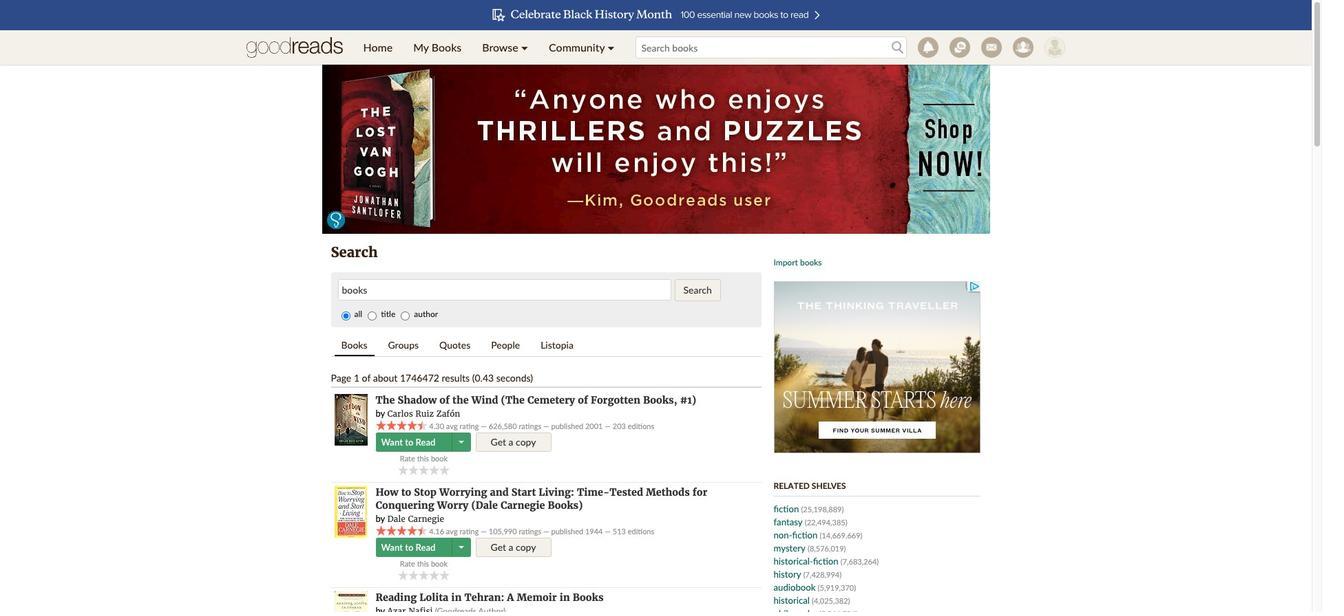 Task type: vqa. For each thing, say whether or not it's contained in the screenshot.
the "·" within the oprah's book club (official) 75038 members · active 7 hours ago welcome to the official oprah's book club group. obc is the interactive, multi-platform reading club bringing passionate readers together to discuss inspiring stories.  go to www.oprah.com/bookclub...
no



Task type: locate. For each thing, give the bounding box(es) containing it.
2 a from the top
[[509, 542, 513, 554]]

to down carlos
[[405, 437, 413, 448]]

1 by from the top
[[376, 408, 385, 419]]

—                 published                1944               — 513 editions
[[541, 527, 654, 536]]

0 vertical spatial copy
[[516, 437, 536, 448]]

513
[[613, 527, 626, 536]]

0 vertical spatial rating
[[460, 422, 479, 431]]

2 rating from the top
[[460, 527, 479, 536]]

copy
[[516, 437, 536, 448], [516, 542, 536, 554]]

ruiz
[[415, 409, 434, 419]]

— for —                 published                1944               — 513 editions
[[605, 527, 611, 536]]

2 by from the top
[[376, 514, 385, 525]]

copy down 105,990
[[516, 542, 536, 554]]

by
[[376, 408, 385, 419], [376, 514, 385, 525]]

▾
[[521, 41, 528, 54], [608, 41, 615, 54]]

fiction down '(8,576,019)'
[[813, 556, 838, 567]]

— down how to stop worrying and start living: time-tested methods for conquering worry (dale carnegie books) by dale carnegie
[[543, 527, 549, 536]]

2 rate from the top
[[400, 560, 415, 569]]

copy for start
[[516, 542, 536, 554]]

people link
[[484, 336, 527, 355]]

the shadow of the wind (the cemetery of forgotten books, #1) heading
[[376, 395, 696, 407]]

rate this book up stop
[[400, 454, 448, 463]]

of up zafón
[[440, 395, 450, 407]]

advertisement element
[[322, 62, 990, 234], [774, 282, 980, 454]]

want down dale at the bottom of page
[[381, 543, 403, 554]]

rating down the (dale at the bottom of page
[[460, 527, 479, 536]]

historical-
[[774, 556, 813, 567]]

1 vertical spatial published
[[551, 527, 583, 536]]

1 ▾ from the left
[[521, 41, 528, 54]]

this for worry
[[417, 560, 429, 569]]

rate up stop
[[400, 454, 415, 463]]

1 vertical spatial want
[[381, 543, 403, 554]]

1 horizontal spatial ▾
[[608, 41, 615, 54]]

(22,494,385)
[[805, 519, 847, 527]]

1 vertical spatial want to read
[[381, 543, 435, 554]]

2 get a copy button from the top
[[475, 538, 551, 558]]

in right 'lolita'
[[451, 592, 462, 605]]

lolita
[[420, 592, 448, 605]]

2 in from the left
[[560, 592, 570, 605]]

a down 105,990
[[509, 542, 513, 554]]

for
[[693, 487, 707, 499]]

1 vertical spatial fiction
[[792, 530, 818, 541]]

2 rate this book from the top
[[400, 560, 448, 569]]

0 vertical spatial read
[[416, 437, 435, 448]]

0 vertical spatial ratings
[[519, 422, 541, 431]]

read for carlos
[[416, 437, 435, 448]]

rate this book down '4.16'
[[400, 560, 448, 569]]

published left 2001
[[551, 422, 583, 431]]

0 horizontal spatial in
[[451, 592, 462, 605]]

browse
[[482, 41, 518, 54]]

▾ right the community
[[608, 41, 615, 54]]

2 want to read button from the top
[[376, 538, 453, 558]]

1 vertical spatial books
[[341, 339, 367, 351]]

1 book from the top
[[431, 454, 448, 463]]

a down 626,580
[[509, 437, 513, 448]]

rate up reading
[[400, 560, 415, 569]]

0 vertical spatial want
[[381, 437, 403, 448]]

books right 'memoir'
[[573, 592, 604, 605]]

2 vertical spatial to
[[405, 543, 413, 554]]

rating down zafón
[[460, 422, 479, 431]]

this up 'lolita'
[[417, 560, 429, 569]]

seconds)
[[496, 373, 533, 384]]

2001
[[585, 422, 603, 431]]

community ▾ button
[[538, 30, 625, 65]]

None submit
[[674, 280, 721, 302]]

▾ for browse ▾
[[521, 41, 528, 54]]

0 vertical spatial rate this book
[[400, 454, 448, 463]]

get for zafón
[[491, 437, 506, 448]]

related shelves
[[774, 481, 846, 492]]

1 vertical spatial copy
[[516, 542, 536, 554]]

carnegie up '4.16'
[[408, 514, 444, 525]]

my group discussions image
[[949, 37, 970, 58]]

0 vertical spatial a
[[509, 437, 513, 448]]

1 want to read from the top
[[381, 437, 435, 448]]

want to read for worry
[[381, 543, 435, 554]]

None radio
[[368, 312, 377, 321], [401, 312, 410, 321], [368, 312, 377, 321], [401, 312, 410, 321]]

1 want from the top
[[381, 437, 403, 448]]

carnegie
[[501, 500, 545, 512], [408, 514, 444, 525]]

0 vertical spatial avg
[[446, 422, 458, 431]]

0 vertical spatial get a copy
[[491, 437, 536, 448]]

rate this book for worry
[[400, 560, 448, 569]]

1 vertical spatial editions
[[628, 527, 654, 536]]

editions
[[628, 422, 654, 431], [628, 527, 654, 536]]

get down 626,580
[[491, 437, 506, 448]]

historical
[[774, 596, 810, 607]]

2 avg from the top
[[446, 527, 458, 536]]

by inside how to stop worrying and start living: time-tested methods for conquering worry (dale carnegie books) by dale carnegie
[[376, 514, 385, 525]]

copy down 626,580
[[516, 437, 536, 448]]

in
[[451, 592, 462, 605], [560, 592, 570, 605]]

results
[[442, 373, 470, 384]]

read down 4.30
[[416, 437, 435, 448]]

menu
[[353, 30, 625, 65]]

want to read down carlos
[[381, 437, 435, 448]]

1 vertical spatial read
[[416, 543, 435, 554]]

0 vertical spatial book
[[431, 454, 448, 463]]

— left 105,990
[[481, 527, 487, 536]]

this
[[417, 454, 429, 463], [417, 560, 429, 569]]

1 editions from the top
[[628, 422, 654, 431]]

0 vertical spatial by
[[376, 408, 385, 419]]

editions right 513
[[628, 527, 654, 536]]

— for —                 published                2001               — 203 editions
[[605, 422, 611, 431]]

(25,198,889)
[[801, 505, 844, 514]]

read
[[416, 437, 435, 448], [416, 543, 435, 554]]

1 published from the top
[[551, 422, 583, 431]]

1 rate from the top
[[400, 454, 415, 463]]

book down '4.16'
[[431, 560, 448, 569]]

of right 1
[[362, 373, 371, 384]]

2 published from the top
[[551, 527, 583, 536]]

0 horizontal spatial books
[[341, 339, 367, 351]]

want down carlos
[[381, 437, 403, 448]]

2 this from the top
[[417, 560, 429, 569]]

—
[[481, 422, 487, 431], [543, 422, 549, 431], [605, 422, 611, 431], [481, 527, 487, 536], [543, 527, 549, 536], [605, 527, 611, 536]]

inbox image
[[981, 37, 1002, 58]]

2 editions from the top
[[628, 527, 654, 536]]

home link
[[353, 30, 403, 65]]

2 want to read from the top
[[381, 543, 435, 554]]

1 want to read button from the top
[[376, 433, 453, 452]]

want to read
[[381, 437, 435, 448], [381, 543, 435, 554]]

to down the dale carnegie link
[[405, 543, 413, 554]]

want to read button for worry
[[376, 538, 453, 558]]

tehran:
[[464, 592, 504, 605]]

mystery
[[774, 543, 806, 554]]

browse ▾ button
[[472, 30, 538, 65]]

1 get a copy button from the top
[[475, 433, 551, 452]]

in right 'memoir'
[[560, 592, 570, 605]]

0 vertical spatial this
[[417, 454, 429, 463]]

0 vertical spatial editions
[[628, 422, 654, 431]]

related shelves link
[[774, 481, 846, 492]]

1 horizontal spatial books
[[432, 41, 462, 54]]

ratings right 105,990
[[519, 527, 541, 536]]

— left the 203
[[605, 422, 611, 431]]

1 vertical spatial by
[[376, 514, 385, 525]]

editions for forgotten
[[628, 422, 654, 431]]

— down the shadow of the wind (the cemetery of forgotten books, #1) by carlos ruiz zafón
[[543, 422, 549, 431]]

#1)
[[680, 395, 696, 407]]

audiobook link
[[774, 583, 816, 594]]

— left 513
[[605, 527, 611, 536]]

0 horizontal spatial of
[[362, 373, 371, 384]]

want to read button down '4.16'
[[376, 538, 453, 558]]

2 get from the top
[[491, 542, 506, 554]]

1 vertical spatial a
[[509, 542, 513, 554]]

0 vertical spatial rate
[[400, 454, 415, 463]]

2 vertical spatial books
[[573, 592, 604, 605]]

get a copy for start
[[491, 542, 536, 554]]

want to read button down 4.30
[[376, 433, 453, 452]]

community
[[549, 41, 605, 54]]

people
[[491, 339, 520, 351]]

to inside how to stop worrying and start living: time-tested methods for conquering worry (dale carnegie books) by dale carnegie
[[401, 487, 411, 499]]

1 vertical spatial get a copy
[[491, 542, 536, 554]]

1 horizontal spatial in
[[560, 592, 570, 605]]

fantasy
[[774, 517, 803, 528]]

1 vertical spatial get
[[491, 542, 506, 554]]

1 vertical spatial rate
[[400, 560, 415, 569]]

— left 626,580
[[481, 422, 487, 431]]

0 vertical spatial to
[[405, 437, 413, 448]]

of up 2001
[[578, 395, 588, 407]]

carnegie down start
[[501, 500, 545, 512]]

1 vertical spatial rating
[[460, 527, 479, 536]]

1 read from the top
[[416, 437, 435, 448]]

to up the conquering
[[401, 487, 411, 499]]

reading lolita in tehran: a memoir in books heading
[[376, 592, 604, 605]]

avg for (dale
[[446, 527, 458, 536]]

fiction up "fantasy" link in the right of the page
[[774, 504, 799, 515]]

1 copy from the top
[[516, 437, 536, 448]]

1 vertical spatial rate this book
[[400, 560, 448, 569]]

want to read down the dale carnegie link
[[381, 543, 435, 554]]

rating
[[460, 422, 479, 431], [460, 527, 479, 536]]

avg for ruiz
[[446, 422, 458, 431]]

avg down zafón
[[446, 422, 458, 431]]

▾ right browse
[[521, 41, 528, 54]]

0 horizontal spatial ▾
[[521, 41, 528, 54]]

non-
[[774, 530, 792, 541]]

get a copy button down 105,990
[[475, 538, 551, 558]]

1 ratings from the top
[[519, 422, 541, 431]]

fiction up mystery link
[[792, 530, 818, 541]]

1 vertical spatial ratings
[[519, 527, 541, 536]]

get a copy down 626,580
[[491, 437, 536, 448]]

books down all
[[341, 339, 367, 351]]

jacob simon image
[[1044, 37, 1065, 58]]

0 horizontal spatial carnegie
[[408, 514, 444, 525]]

listopia link
[[534, 336, 580, 355]]

a for start
[[509, 542, 513, 554]]

books right my
[[432, 41, 462, 54]]

2 want from the top
[[381, 543, 403, 554]]

published down 'books)'
[[551, 527, 583, 536]]

dale
[[387, 514, 405, 525]]

read down '4.16'
[[416, 543, 435, 554]]

books
[[800, 258, 822, 268]]

2 read from the top
[[416, 543, 435, 554]]

to for to
[[405, 543, 413, 554]]

0 vertical spatial published
[[551, 422, 583, 431]]

2 ratings from the top
[[519, 527, 541, 536]]

by left dale at the bottom of page
[[376, 514, 385, 525]]

the shadow of the wind (the cemetery of forgotten books, #1) by carlos ruiz zafón
[[376, 395, 696, 419]]

1 vertical spatial want to read button
[[376, 538, 453, 558]]

1 a from the top
[[509, 437, 513, 448]]

read for worry
[[416, 543, 435, 554]]

get a copy button for (the
[[475, 433, 551, 452]]

how to stop worrying and start living: time-tested methods for conquering worry (dale carnegie books) by dale carnegie
[[376, 487, 707, 525]]

shadow
[[398, 395, 437, 407]]

book down 4.30
[[431, 454, 448, 463]]

1 vertical spatial avg
[[446, 527, 458, 536]]

friend requests image
[[1013, 37, 1033, 58]]

ratings down the shadow of the wind (the cemetery of forgotten books, #1) by carlos ruiz zafón
[[519, 422, 541, 431]]

a
[[509, 437, 513, 448], [509, 542, 513, 554]]

1 vertical spatial to
[[401, 487, 411, 499]]

1 vertical spatial get a copy button
[[475, 538, 551, 558]]

published for living:
[[551, 527, 583, 536]]

1 rating from the top
[[460, 422, 479, 431]]

2 copy from the top
[[516, 542, 536, 554]]

1 this from the top
[[417, 454, 429, 463]]

1 horizontal spatial carnegie
[[501, 500, 545, 512]]

203
[[613, 422, 626, 431]]

home
[[363, 41, 393, 54]]

1 vertical spatial book
[[431, 560, 448, 569]]

by down 'the'
[[376, 408, 385, 419]]

want to read button
[[376, 433, 453, 452], [376, 538, 453, 558]]

a for (the
[[509, 437, 513, 448]]

want for by
[[381, 437, 403, 448]]

ratings
[[519, 422, 541, 431], [519, 527, 541, 536]]

related
[[774, 481, 810, 492]]

avg right '4.16'
[[446, 527, 458, 536]]

2 ▾ from the left
[[608, 41, 615, 54]]

fantasy link
[[774, 517, 803, 528]]

1 avg from the top
[[446, 422, 458, 431]]

my
[[413, 41, 429, 54]]

community ▾
[[549, 41, 615, 54]]

0 vertical spatial want to read
[[381, 437, 435, 448]]

this up stop
[[417, 454, 429, 463]]

get a copy down 105,990
[[491, 542, 536, 554]]

get a copy button down 626,580
[[475, 433, 551, 452]]

2 get a copy from the top
[[491, 542, 536, 554]]

of for the
[[440, 395, 450, 407]]

1 horizontal spatial of
[[440, 395, 450, 407]]

2 book from the top
[[431, 560, 448, 569]]

the shadow of the wind (the cemetery of forgotten books, #1) link
[[376, 395, 696, 407]]

books
[[432, 41, 462, 54], [341, 339, 367, 351], [573, 592, 604, 605]]

0 vertical spatial want to read button
[[376, 433, 453, 452]]

get down 105,990
[[491, 542, 506, 554]]

4.16
[[429, 527, 444, 536]]

worrying
[[439, 487, 487, 499]]

0 vertical spatial get a copy button
[[475, 433, 551, 452]]

book for worry
[[431, 560, 448, 569]]

to
[[405, 437, 413, 448], [401, 487, 411, 499], [405, 543, 413, 554]]

1 vertical spatial this
[[417, 560, 429, 569]]

rating for zafón
[[460, 422, 479, 431]]

None radio
[[341, 312, 350, 321]]

how
[[376, 487, 398, 499]]

1 get a copy from the top
[[491, 437, 536, 448]]

1 get from the top
[[491, 437, 506, 448]]

menu containing home
[[353, 30, 625, 65]]

0 vertical spatial get
[[491, 437, 506, 448]]

get
[[491, 437, 506, 448], [491, 542, 506, 554]]

1 rate this book from the top
[[400, 454, 448, 463]]

Search books text field
[[635, 36, 907, 59]]

editions right the 203
[[628, 422, 654, 431]]



Task type: describe. For each thing, give the bounding box(es) containing it.
this for carlos
[[417, 454, 429, 463]]

shelves
[[812, 481, 846, 492]]

2 horizontal spatial books
[[573, 592, 604, 605]]

(8,576,019)
[[808, 545, 846, 554]]

import books
[[774, 258, 822, 268]]

rate for worry
[[400, 560, 415, 569]]

reading lolita in tehran: a memoir in books link
[[376, 592, 604, 605]]

get a copy button for start
[[475, 538, 551, 558]]

and
[[490, 487, 509, 499]]

the
[[452, 395, 469, 407]]

2 vertical spatial fiction
[[813, 556, 838, 567]]

carlos
[[387, 409, 413, 419]]

living:
[[539, 487, 574, 499]]

notifications image
[[918, 37, 938, 58]]

how to stop worrying and start living: time-tested methods for conquering worry (dale carnegie books) heading
[[376, 487, 707, 512]]

1944
[[585, 527, 603, 536]]

of for about
[[362, 373, 371, 384]]

methods
[[646, 487, 690, 499]]

203 editions link
[[613, 422, 654, 431]]

search
[[331, 244, 378, 261]]

rating for carnegie
[[460, 527, 479, 536]]

reading lolita in tehran: a... image
[[334, 592, 367, 613]]

history
[[774, 569, 801, 580]]

page 1 of about 1746472 results (0.43 seconds)
[[331, 373, 533, 384]]

— for 4.16 avg rating — 105,990 ratings
[[481, 527, 487, 536]]

how to stop worrying and start living: time-tested methods for conquering worry (dale carnegie books) link
[[376, 487, 707, 512]]

audiobook
[[774, 583, 816, 594]]

(7,683,264)
[[841, 558, 879, 567]]

page
[[331, 373, 351, 384]]

(0.43
[[472, 373, 494, 384]]

import books link
[[774, 258, 822, 268]]

1 vertical spatial carnegie
[[408, 514, 444, 525]]

non-fiction link
[[774, 530, 818, 541]]

to for shadow
[[405, 437, 413, 448]]

editions for tested
[[628, 527, 654, 536]]

1 vertical spatial advertisement element
[[774, 282, 980, 454]]

listopia
[[541, 339, 574, 351]]

reading
[[376, 592, 417, 605]]

published for cemetery
[[551, 422, 583, 431]]

want to read button for carlos
[[376, 433, 453, 452]]

dale carnegie link
[[387, 514, 444, 525]]

want for conquering
[[381, 543, 403, 554]]

0 vertical spatial books
[[432, 41, 462, 54]]

zafón
[[436, 409, 460, 419]]

browse ▾
[[482, 41, 528, 54]]

books)
[[548, 500, 583, 512]]

carlos ruiz zafón link
[[387, 409, 460, 419]]

ratings for (the
[[519, 422, 541, 431]]

time-
[[577, 487, 610, 499]]

groups
[[388, 339, 419, 351]]

history link
[[774, 569, 801, 580]]

books,
[[643, 395, 677, 407]]

(the
[[501, 395, 525, 407]]

Search for books to add to your shelves search field
[[635, 36, 907, 59]]

rate for carlos
[[400, 454, 415, 463]]

quotes
[[439, 339, 470, 351]]

(7,428,994)
[[803, 571, 842, 580]]

stop
[[414, 487, 436, 499]]

about
[[373, 373, 398, 384]]

title
[[379, 309, 398, 320]]

(dale
[[471, 500, 498, 512]]

my books
[[413, 41, 462, 54]]

book for carlos
[[431, 454, 448, 463]]

groups link
[[381, 336, 426, 355]]

start
[[511, 487, 536, 499]]

wind
[[471, 395, 498, 407]]

0 vertical spatial carnegie
[[501, 500, 545, 512]]

513 editions link
[[613, 527, 654, 536]]

(5,919,370)
[[818, 584, 856, 593]]

626,580
[[489, 422, 517, 431]]

4.30
[[429, 422, 444, 431]]

▾ for community ▾
[[608, 41, 615, 54]]

worry
[[437, 500, 468, 512]]

2 horizontal spatial of
[[578, 395, 588, 407]]

1 in from the left
[[451, 592, 462, 605]]

by inside the shadow of the wind (the cemetery of forgotten books, #1) by carlos ruiz zafón
[[376, 408, 385, 419]]

(14,669,669)
[[820, 532, 862, 541]]

how to stop worrying and st... image
[[334, 487, 367, 538]]

0 vertical spatial advertisement element
[[322, 62, 990, 234]]

my books link
[[403, 30, 472, 65]]

the shadow of the wind (the... image
[[334, 395, 367, 446]]

get a copy for (the
[[491, 437, 536, 448]]

a
[[507, 592, 514, 605]]

all
[[352, 309, 364, 320]]

want to read for carlos
[[381, 437, 435, 448]]

0 vertical spatial fiction
[[774, 504, 799, 515]]

tested
[[610, 487, 643, 499]]

mystery link
[[774, 543, 806, 554]]

fiction link
[[774, 504, 799, 515]]

historical link
[[774, 596, 810, 607]]

celebrate black history month with 100 essential books from the past decade image
[[105, 0, 1207, 30]]

the
[[376, 395, 395, 407]]

1746472
[[400, 373, 439, 384]]

rate this book for carlos
[[400, 454, 448, 463]]

4.30 avg rating — 626,580 ratings
[[427, 422, 541, 431]]

cemetery
[[527, 395, 575, 407]]

forgotten
[[591, 395, 640, 407]]

reading lolita in tehran: a memoir in books
[[376, 592, 604, 605]]

—                 published                2001               — 203 editions
[[541, 422, 654, 431]]

conquering
[[376, 500, 434, 512]]

author
[[412, 309, 438, 320]]

— for 4.30 avg rating — 626,580 ratings
[[481, 422, 487, 431]]

get for carnegie
[[491, 542, 506, 554]]

quotes link
[[432, 336, 477, 355]]

ratings for start
[[519, 527, 541, 536]]

historical-fiction link
[[774, 556, 838, 567]]

copy for (the
[[516, 437, 536, 448]]

4.16 avg rating — 105,990 ratings
[[427, 527, 541, 536]]

105,990
[[489, 527, 517, 536]]

fiction (25,198,889) fantasy (22,494,385) non-fiction (14,669,669) mystery (8,576,019) historical-fiction (7,683,264) history (7,428,994) audiobook (5,919,370) historical (4,025,382)
[[774, 504, 879, 607]]

Search by Book Title, Author, or ISBN text field
[[338, 280, 671, 301]]



